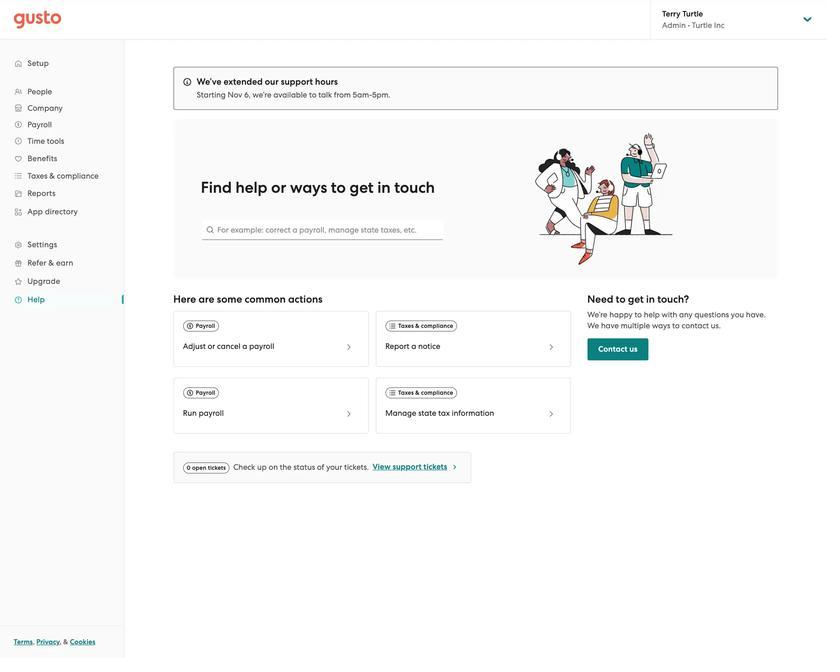 Task type: describe. For each thing, give the bounding box(es) containing it.
setup
[[27, 59, 49, 68]]

your
[[326, 463, 342, 472]]

adjust or cancel a payroll
[[183, 342, 274, 351]]

find
[[201, 178, 232, 197]]

payroll for adjust
[[196, 323, 215, 329]]

in inside need to get in touch? we're happy to help with any questions you have. we have multiple ways to contact us.
[[646, 293, 655, 306]]

directory
[[45, 207, 78, 216]]

information
[[452, 409, 494, 418]]

here are some common actions
[[173, 293, 323, 306]]

of
[[317, 463, 324, 472]]

-
[[369, 90, 372, 99]]

payroll inside dropdown button
[[27, 120, 52, 129]]

up
[[257, 463, 267, 472]]

0 vertical spatial ways
[[290, 178, 327, 197]]

run
[[183, 409, 197, 418]]

people
[[27, 87, 52, 96]]

1 horizontal spatial support
[[393, 462, 422, 472]]

tickets for view support tickets
[[424, 462, 447, 472]]

contact us
[[599, 345, 638, 354]]

to down with
[[673, 321, 680, 330]]

payroll button
[[9, 116, 115, 133]]

the
[[280, 463, 292, 472]]

5pm
[[372, 90, 389, 99]]

inc
[[714, 21, 725, 30]]

check up on the status of your tickets.
[[233, 463, 369, 472]]

compliance for manage
[[421, 389, 453, 396]]

happy
[[610, 310, 633, 319]]

0 horizontal spatial or
[[208, 342, 215, 351]]

app directory link
[[9, 203, 115, 220]]

common
[[245, 293, 286, 306]]

reports
[[27, 189, 56, 198]]

•
[[688, 21, 690, 30]]

app
[[27, 207, 43, 216]]

are
[[199, 293, 215, 306]]

1 horizontal spatial or
[[271, 178, 286, 197]]

you
[[731, 310, 744, 319]]

gusto navigation element
[[0, 39, 124, 323]]

view support tickets
[[373, 462, 447, 472]]

need
[[588, 293, 614, 306]]

extended
[[224, 77, 263, 87]]

payroll for run
[[196, 389, 215, 396]]

privacy
[[36, 638, 60, 646]]

refer & earn link
[[9, 255, 115, 271]]

manage
[[386, 409, 417, 418]]

& left cookies button
[[63, 638, 68, 646]]

.
[[389, 90, 391, 99]]

us
[[630, 345, 638, 354]]

need to get in touch? we're happy to help with any questions you have. we have multiple ways to contact us.
[[588, 293, 766, 330]]

taxes inside taxes & compliance 'dropdown button'
[[27, 171, 47, 180]]

some
[[217, 293, 242, 306]]

reports link
[[9, 185, 115, 202]]

adjust
[[183, 342, 206, 351]]

& up the state
[[415, 389, 420, 396]]

we're
[[588, 310, 608, 319]]

refer & earn
[[27, 258, 73, 268]]

upgrade
[[27, 277, 60, 286]]

starting nov 6, we're available to talk from 5am - 5pm .
[[197, 90, 391, 99]]

taxes & compliance inside 'dropdown button'
[[27, 171, 99, 180]]

people button
[[9, 83, 115, 100]]

terms link
[[14, 638, 33, 646]]

help inside need to get in touch? we're happy to help with any questions you have. we have multiple ways to contact us.
[[644, 310, 660, 319]]

report a notice
[[386, 342, 441, 351]]

multiple
[[621, 321, 650, 330]]

tools
[[47, 137, 64, 146]]

& inside 'dropdown button'
[[49, 171, 55, 180]]

compliance for report
[[421, 323, 453, 329]]

terry
[[662, 9, 681, 19]]

settings link
[[9, 236, 115, 253]]

we've extended our support hours
[[197, 77, 338, 87]]

any
[[679, 310, 693, 319]]

benefits link
[[9, 150, 115, 167]]

taxes & compliance for manage
[[398, 389, 453, 396]]

0 vertical spatial payroll
[[249, 342, 274, 351]]

taxes & compliance for report
[[398, 323, 453, 329]]

company button
[[9, 100, 115, 116]]

earn
[[56, 258, 73, 268]]

cookies
[[70, 638, 95, 646]]

2 a from the left
[[412, 342, 416, 351]]

touch?
[[658, 293, 689, 306]]

open
[[192, 465, 207, 471]]

0 vertical spatial in
[[377, 178, 391, 197]]

refer
[[27, 258, 46, 268]]

hours
[[315, 77, 338, 87]]

run payroll
[[183, 409, 224, 418]]

we
[[588, 321, 599, 330]]

to up happy
[[616, 293, 626, 306]]

list containing people
[[0, 83, 124, 309]]

tickets for 0 open tickets
[[208, 465, 226, 471]]

view support tickets link
[[373, 462, 458, 474]]



Task type: vqa. For each thing, say whether or not it's contained in the screenshot.
the leftmost 1
no



Task type: locate. For each thing, give the bounding box(es) containing it.
0 horizontal spatial in
[[377, 178, 391, 197]]

payroll
[[27, 120, 52, 129], [196, 323, 215, 329], [196, 389, 215, 396]]

payroll
[[249, 342, 274, 351], [199, 409, 224, 418]]

taxes up manage
[[398, 389, 414, 396]]

available
[[274, 90, 307, 99]]

1 horizontal spatial in
[[646, 293, 655, 306]]

state
[[418, 409, 437, 418]]

actions
[[288, 293, 323, 306]]

status
[[294, 463, 315, 472]]

a right cancel
[[242, 342, 247, 351]]

support inside alert
[[281, 77, 313, 87]]

1 horizontal spatial ,
[[60, 638, 62, 646]]

ways inside need to get in touch? we're happy to help with any questions you have. we have multiple ways to contact us.
[[652, 321, 671, 330]]

support up starting nov 6, we're available to talk from 5am - 5pm .
[[281, 77, 313, 87]]

nov
[[228, 90, 242, 99]]

contact us button
[[588, 339, 649, 361]]

0 horizontal spatial payroll
[[199, 409, 224, 418]]

find help or ways to get in touch
[[201, 178, 435, 197]]

1 , from the left
[[33, 638, 35, 646]]

0 vertical spatial taxes
[[27, 171, 47, 180]]

taxes for report
[[398, 323, 414, 329]]

& up reports link at the left top of page
[[49, 171, 55, 180]]

tickets inside view support tickets link
[[424, 462, 447, 472]]

taxes & compliance up the state
[[398, 389, 453, 396]]

2 vertical spatial compliance
[[421, 389, 453, 396]]

terms , privacy , & cookies
[[14, 638, 95, 646]]

time
[[27, 137, 45, 146]]

0 vertical spatial taxes & compliance
[[27, 171, 99, 180]]

benefits
[[27, 154, 57, 163]]

time tools
[[27, 137, 64, 146]]

admin
[[662, 21, 686, 30]]

setup link
[[9, 55, 115, 71]]

taxes & compliance up 'notice'
[[398, 323, 453, 329]]

time tools button
[[9, 133, 115, 149]]

0 horizontal spatial get
[[350, 178, 374, 197]]

payroll right run
[[199, 409, 224, 418]]

have.
[[746, 310, 766, 319]]

1 vertical spatial or
[[208, 342, 215, 351]]

terms
[[14, 638, 33, 646]]

taxes up 'report a notice'
[[398, 323, 414, 329]]

ways
[[290, 178, 327, 197], [652, 321, 671, 330]]

0 horizontal spatial help
[[236, 178, 268, 197]]

view
[[373, 462, 391, 472]]

0 vertical spatial turtle
[[683, 9, 703, 19]]

questions
[[695, 310, 729, 319]]

1 vertical spatial taxes
[[398, 323, 414, 329]]

turtle up •
[[683, 9, 703, 19]]

0 horizontal spatial support
[[281, 77, 313, 87]]

company
[[27, 104, 63, 113]]

app directory
[[27, 207, 78, 216]]

turtle
[[683, 9, 703, 19], [692, 21, 712, 30]]

a left 'notice'
[[412, 342, 416, 351]]

help link
[[9, 291, 115, 308]]

compliance
[[57, 171, 99, 180], [421, 323, 453, 329], [421, 389, 453, 396]]

to inside we've extended our support hours alert
[[309, 90, 317, 99]]

1 a from the left
[[242, 342, 247, 351]]

1 vertical spatial in
[[646, 293, 655, 306]]

1 horizontal spatial a
[[412, 342, 416, 351]]

& up 'report a notice'
[[415, 323, 420, 329]]

6,
[[244, 90, 251, 99]]

list
[[0, 83, 124, 309]]

payroll up adjust
[[196, 323, 215, 329]]

in left touch?
[[646, 293, 655, 306]]

to up for example: correct a payroll, manage state taxes, etc. field
[[331, 178, 346, 197]]

& left earn
[[48, 258, 54, 268]]

0 vertical spatial help
[[236, 178, 268, 197]]

help
[[27, 295, 45, 304]]

2 vertical spatial taxes
[[398, 389, 414, 396]]

1 horizontal spatial help
[[644, 310, 660, 319]]

taxes for manage
[[398, 389, 414, 396]]

compliance up 'notice'
[[421, 323, 453, 329]]

have
[[601, 321, 619, 330]]

talk
[[319, 90, 332, 99]]

get inside need to get in touch? we're happy to help with any questions you have. we have multiple ways to contact us.
[[628, 293, 644, 306]]

on
[[269, 463, 278, 472]]

report
[[386, 342, 410, 351]]

we're
[[253, 90, 272, 99]]

payroll up run payroll
[[196, 389, 215, 396]]

turtle right •
[[692, 21, 712, 30]]

we've
[[197, 77, 222, 87]]

1 vertical spatial turtle
[[692, 21, 712, 30]]

0 vertical spatial compliance
[[57, 171, 99, 180]]

compliance inside taxes & compliance 'dropdown button'
[[57, 171, 99, 180]]

1 horizontal spatial ways
[[652, 321, 671, 330]]

1 vertical spatial taxes & compliance
[[398, 323, 453, 329]]

1 vertical spatial payroll
[[196, 323, 215, 329]]

tax
[[438, 409, 450, 418]]

1 vertical spatial payroll
[[199, 409, 224, 418]]

For example: correct a payroll, manage state taxes, etc. field
[[201, 220, 444, 240]]

cancel
[[217, 342, 241, 351]]

1 vertical spatial support
[[393, 462, 422, 472]]

contact
[[682, 321, 709, 330]]

1 vertical spatial help
[[644, 310, 660, 319]]

upgrade link
[[9, 273, 115, 290]]

0 horizontal spatial a
[[242, 342, 247, 351]]

in
[[377, 178, 391, 197], [646, 293, 655, 306]]

to left 'talk'
[[309, 90, 317, 99]]

taxes & compliance
[[27, 171, 99, 180], [398, 323, 453, 329], [398, 389, 453, 396]]

0 open tickets
[[187, 465, 226, 471]]

1 horizontal spatial tickets
[[424, 462, 447, 472]]

cookies button
[[70, 637, 95, 648]]

taxes & compliance down benefits link
[[27, 171, 99, 180]]

help left with
[[644, 310, 660, 319]]

support right view at the left bottom
[[393, 462, 422, 472]]

tickets
[[424, 462, 447, 472], [208, 465, 226, 471]]

0 vertical spatial get
[[350, 178, 374, 197]]

ways down with
[[652, 321, 671, 330]]

with
[[662, 310, 677, 319]]

0 horizontal spatial tickets
[[208, 465, 226, 471]]

in left touch
[[377, 178, 391, 197]]

, left cookies
[[60, 638, 62, 646]]

taxes & compliance button
[[9, 168, 115, 184]]

compliance up manage state tax information
[[421, 389, 453, 396]]

contact
[[599, 345, 628, 354]]

0 horizontal spatial ways
[[290, 178, 327, 197]]

here
[[173, 293, 196, 306]]

tickets.
[[344, 463, 369, 472]]

terry turtle admin • turtle inc
[[662, 9, 725, 30]]

ways up for example: correct a payroll, manage state taxes, etc. field
[[290, 178, 327, 197]]

0 vertical spatial payroll
[[27, 120, 52, 129]]

payroll right cancel
[[249, 342, 274, 351]]

1 vertical spatial ways
[[652, 321, 671, 330]]

our
[[265, 77, 279, 87]]

1 horizontal spatial payroll
[[249, 342, 274, 351]]

payroll up time
[[27, 120, 52, 129]]

home image
[[14, 10, 61, 29]]

check
[[233, 463, 255, 472]]

0 horizontal spatial ,
[[33, 638, 35, 646]]

&
[[49, 171, 55, 180], [48, 258, 54, 268], [415, 323, 420, 329], [415, 389, 420, 396], [63, 638, 68, 646]]

0 vertical spatial or
[[271, 178, 286, 197]]

compliance down benefits link
[[57, 171, 99, 180]]

notice
[[418, 342, 441, 351]]

privacy link
[[36, 638, 60, 646]]

2 , from the left
[[60, 638, 62, 646]]

1 horizontal spatial get
[[628, 293, 644, 306]]

5am
[[353, 90, 369, 99]]

taxes up 'reports'
[[27, 171, 47, 180]]

to up multiple
[[635, 310, 642, 319]]

2 vertical spatial payroll
[[196, 389, 215, 396]]

a
[[242, 342, 247, 351], [412, 342, 416, 351]]

, left privacy
[[33, 638, 35, 646]]

1 vertical spatial compliance
[[421, 323, 453, 329]]

starting
[[197, 90, 226, 99]]

support
[[281, 77, 313, 87], [393, 462, 422, 472]]

to
[[309, 90, 317, 99], [331, 178, 346, 197], [616, 293, 626, 306], [635, 310, 642, 319], [673, 321, 680, 330]]

help right find
[[236, 178, 268, 197]]

we've extended our support hours alert
[[173, 67, 778, 110]]

1 vertical spatial get
[[628, 293, 644, 306]]

0 vertical spatial support
[[281, 77, 313, 87]]

us.
[[711, 321, 721, 330]]

or
[[271, 178, 286, 197], [208, 342, 215, 351]]

2 vertical spatial taxes & compliance
[[398, 389, 453, 396]]

settings
[[27, 240, 57, 249]]



